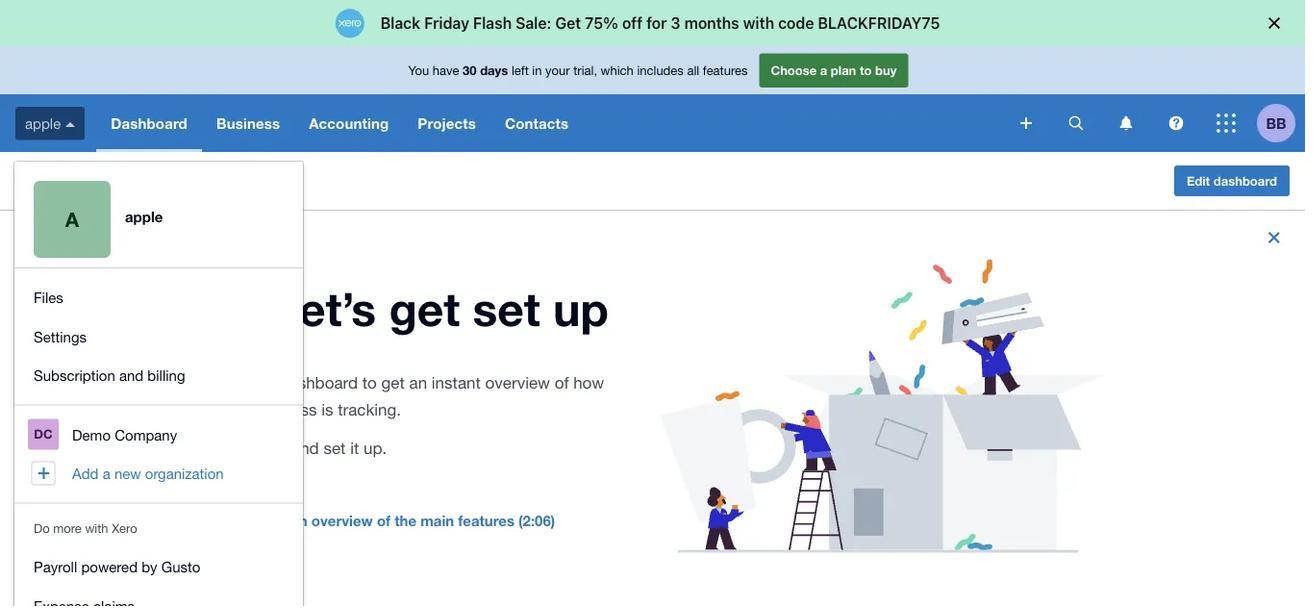 Task type: vqa. For each thing, say whether or not it's contained in the screenshot.
match
no



Task type: describe. For each thing, give the bounding box(es) containing it.
and inside a banner
[[119, 367, 144, 384]]

trial,
[[574, 63, 598, 78]]

do
[[34, 521, 50, 536]]

all
[[688, 63, 700, 78]]

a for new
[[103, 465, 110, 482]]

plan
[[831, 63, 857, 78]]

set for it
[[324, 439, 346, 458]]

payroll powered by gusto
[[34, 559, 201, 576]]

business
[[216, 115, 280, 132]]

1 vertical spatial features
[[458, 512, 515, 529]]

0 horizontal spatial overview
[[312, 512, 373, 529]]

navigation containing demo company
[[14, 406, 303, 503]]

navigation containing dashboard
[[96, 94, 1008, 152]]

which
[[601, 63, 634, 78]]

payroll
[[34, 559, 77, 576]]

group containing files
[[14, 269, 303, 405]]

dashboard inside button
[[1214, 173, 1278, 188]]

tracking.
[[338, 400, 401, 419]]

ahead
[[242, 439, 287, 458]]

is
[[322, 400, 333, 419]]

the
[[395, 512, 417, 529]]

do more with xero
[[34, 521, 137, 536]]

set for up
[[473, 281, 541, 336]]

a for plan
[[821, 63, 828, 78]]

up.
[[364, 439, 387, 458]]

svg image inside apple popup button
[[66, 122, 75, 127]]

dashboard
[[111, 115, 188, 132]]

you have 30 days left in your trial, which includes all features
[[409, 63, 748, 78]]

add a new organization
[[72, 465, 224, 482]]

do more with xero group
[[14, 538, 303, 606]]

demo
[[72, 426, 111, 443]]

edit
[[1187, 173, 1211, 188]]

get inside 'use this dashboard to get an instant overview of how your business is tracking.'
[[382, 373, 405, 392]]

settings
[[34, 328, 87, 345]]

subscription and billing link
[[14, 356, 303, 395]]

30
[[463, 63, 477, 78]]

svg image left svg image
[[1021, 117, 1033, 129]]

svg image right svg image
[[1121, 116, 1133, 130]]

svg image up 'edit dashboard' button
[[1170, 116, 1184, 130]]

files link
[[14, 278, 303, 317]]

1 vertical spatial apple
[[15, 171, 58, 191]]

xero
[[112, 521, 137, 536]]

option inside a banner
[[14, 587, 303, 606]]

an inside 'use this dashboard to get an instant overview of how your business is tracking.'
[[410, 373, 427, 392]]

projects
[[418, 115, 476, 132]]

gusto
[[161, 559, 201, 576]]

apple inside popup button
[[25, 115, 61, 132]]

go ahead and set it up.
[[216, 439, 387, 458]]

new
[[114, 465, 141, 482]]

(2:06)
[[519, 512, 555, 529]]

payroll powered by gusto link
[[14, 548, 303, 587]]

hi, let's get set up
[[216, 281, 609, 336]]

subscription
[[34, 367, 115, 384]]

have
[[433, 63, 460, 78]]

more
[[53, 521, 82, 536]]

includes
[[637, 63, 684, 78]]

days
[[480, 63, 508, 78]]

use this dashboard to get an instant overview of how your business is tracking.
[[216, 373, 605, 419]]

this
[[249, 373, 275, 392]]

by
[[142, 559, 157, 576]]

2 vertical spatial apple
[[125, 208, 163, 225]]

files
[[34, 289, 63, 306]]

billing
[[148, 367, 185, 384]]

instant
[[432, 373, 481, 392]]

edit dashboard button
[[1175, 166, 1291, 196]]

0 vertical spatial get
[[389, 281, 460, 336]]

accounting
[[309, 115, 389, 132]]

of inside 'use this dashboard to get an instant overview of how your business is tracking.'
[[555, 373, 569, 392]]

to for buy
[[860, 63, 872, 78]]

with
[[85, 521, 108, 536]]

company
[[115, 426, 177, 443]]

add a new organization link
[[14, 454, 303, 493]]



Task type: locate. For each thing, give the bounding box(es) containing it.
0 horizontal spatial set
[[324, 439, 346, 458]]

how
[[574, 373, 605, 392]]

contacts
[[505, 115, 569, 132]]

you
[[409, 63, 429, 78]]

it
[[350, 439, 359, 458]]

features right all
[[703, 63, 748, 78]]

an
[[410, 373, 427, 392], [291, 512, 308, 529]]

apple
[[25, 115, 61, 132], [15, 171, 58, 191], [125, 208, 163, 225]]

1 horizontal spatial a
[[821, 63, 828, 78]]

dashboard inside 'use this dashboard to get an instant overview of how your business is tracking.'
[[280, 373, 358, 392]]

powered
[[81, 559, 138, 576]]

1 horizontal spatial an
[[410, 373, 427, 392]]

to for get
[[363, 373, 377, 392]]

your inside a banner
[[546, 63, 570, 78]]

1 horizontal spatial overview
[[486, 373, 550, 392]]

dashboard
[[1214, 173, 1278, 188], [280, 373, 358, 392]]

1 vertical spatial navigation
[[14, 406, 303, 503]]

cartoon office workers image
[[660, 259, 1105, 553]]

0 vertical spatial your
[[546, 63, 570, 78]]

close image
[[1260, 222, 1291, 253]]

your
[[546, 63, 570, 78], [216, 400, 248, 419]]

to up tracking.
[[363, 373, 377, 392]]

0 vertical spatial features
[[703, 63, 748, 78]]

set left up
[[473, 281, 541, 336]]

0 horizontal spatial of
[[377, 512, 391, 529]]

0 horizontal spatial a
[[103, 465, 110, 482]]

get up instant
[[389, 281, 460, 336]]

1 vertical spatial and
[[292, 439, 319, 458]]

1 horizontal spatial your
[[546, 63, 570, 78]]

svg image left bb
[[1217, 114, 1237, 133]]

business button
[[202, 94, 295, 152]]

0 vertical spatial apple
[[25, 115, 61, 132]]

organization
[[145, 465, 224, 482]]

a left "plan"
[[821, 63, 828, 78]]

watch
[[243, 512, 287, 529]]

1 vertical spatial an
[[291, 512, 308, 529]]

1 horizontal spatial set
[[473, 281, 541, 336]]

bb
[[1267, 115, 1287, 132]]

dashboard up is on the bottom left of page
[[280, 373, 358, 392]]

up
[[553, 281, 609, 336]]

1 vertical spatial of
[[377, 512, 391, 529]]

1 vertical spatial set
[[324, 439, 346, 458]]

subscription and billing
[[34, 367, 185, 384]]

projects button
[[404, 94, 491, 152]]

go
[[216, 439, 237, 458]]

a
[[821, 63, 828, 78], [103, 465, 110, 482]]

1 vertical spatial overview
[[312, 512, 373, 529]]

1 vertical spatial a
[[103, 465, 110, 482]]

a right add
[[103, 465, 110, 482]]

apple button
[[0, 94, 96, 152]]

group
[[14, 269, 303, 405]]

choose
[[771, 63, 817, 78]]

contacts button
[[491, 94, 583, 152]]

1 vertical spatial your
[[216, 400, 248, 419]]

edit dashboard
[[1187, 173, 1278, 188]]

1 vertical spatial dashboard
[[280, 373, 358, 392]]

to inside 'use this dashboard to get an instant overview of how your business is tracking.'
[[363, 373, 377, 392]]

choose a plan to buy
[[771, 63, 897, 78]]

0 vertical spatial and
[[119, 367, 144, 384]]

0 horizontal spatial your
[[216, 400, 248, 419]]

set left it
[[324, 439, 346, 458]]

demo company
[[72, 426, 177, 443]]

demo company link
[[14, 415, 303, 454]]

a inside navigation
[[103, 465, 110, 482]]

left
[[512, 63, 529, 78]]

use
[[216, 373, 244, 392]]

features
[[703, 63, 748, 78], [458, 512, 515, 529]]

add
[[72, 465, 99, 482]]

0 vertical spatial set
[[473, 281, 541, 336]]

to left the buy
[[860, 63, 872, 78]]

let's
[[287, 281, 376, 336]]

features right main
[[458, 512, 515, 529]]

of
[[555, 373, 569, 392], [377, 512, 391, 529]]

to
[[860, 63, 872, 78], [363, 373, 377, 392]]

dialog
[[0, 0, 1306, 46]]

your right in
[[546, 63, 570, 78]]

an right watch
[[291, 512, 308, 529]]

overview left the
[[312, 512, 373, 529]]

1 vertical spatial get
[[382, 373, 405, 392]]

an left instant
[[410, 373, 427, 392]]

1 horizontal spatial and
[[292, 439, 319, 458]]

navigation
[[96, 94, 1008, 152], [14, 406, 303, 503]]

in
[[533, 63, 542, 78]]

dashboard right edit
[[1214, 173, 1278, 188]]

0 horizontal spatial dashboard
[[280, 373, 358, 392]]

get
[[389, 281, 460, 336], [382, 373, 405, 392]]

svg image
[[1217, 114, 1237, 133], [1121, 116, 1133, 130], [1170, 116, 1184, 130], [1021, 117, 1033, 129], [66, 122, 75, 127]]

of left how
[[555, 373, 569, 392]]

0 vertical spatial overview
[[486, 373, 550, 392]]

0 horizontal spatial an
[[291, 512, 308, 529]]

dashboard link
[[96, 94, 202, 152]]

business
[[252, 400, 317, 419]]

features inside a banner
[[703, 63, 748, 78]]

set
[[473, 281, 541, 336], [324, 439, 346, 458]]

option
[[14, 587, 303, 606]]

0 vertical spatial dashboard
[[1214, 173, 1278, 188]]

watch an overview of the main features (2:06) button
[[243, 512, 555, 529]]

your inside 'use this dashboard to get an instant overview of how your business is tracking.'
[[216, 400, 248, 419]]

main
[[421, 512, 454, 529]]

1 vertical spatial to
[[363, 373, 377, 392]]

1 horizontal spatial dashboard
[[1214, 173, 1278, 188]]

0 vertical spatial navigation
[[96, 94, 1008, 152]]

0 vertical spatial an
[[410, 373, 427, 392]]

to inside a banner
[[860, 63, 872, 78]]

0 horizontal spatial features
[[458, 512, 515, 529]]

bb button
[[1258, 94, 1306, 152]]

1 horizontal spatial of
[[555, 373, 569, 392]]

and left 'billing'
[[119, 367, 144, 384]]

overview right instant
[[486, 373, 550, 392]]

overview
[[486, 373, 550, 392], [312, 512, 373, 529]]

svg image
[[1070, 116, 1084, 130]]

hi,
[[216, 281, 275, 336]]

0 horizontal spatial and
[[119, 367, 144, 384]]

and right ahead on the bottom
[[292, 439, 319, 458]]

0 horizontal spatial to
[[363, 373, 377, 392]]

watch an overview of the main features (2:06)
[[243, 512, 555, 529]]

1 horizontal spatial features
[[703, 63, 748, 78]]

settings link
[[14, 317, 303, 356]]

get up tracking.
[[382, 373, 405, 392]]

1 horizontal spatial to
[[860, 63, 872, 78]]

your down use
[[216, 400, 248, 419]]

0 vertical spatial a
[[821, 63, 828, 78]]

svg image left dashboard
[[66, 122, 75, 127]]

accounting button
[[295, 94, 404, 152]]

overview inside 'use this dashboard to get an instant overview of how your business is tracking.'
[[486, 373, 550, 392]]

0 vertical spatial of
[[555, 373, 569, 392]]

a banner
[[0, 46, 1306, 606]]

buy
[[876, 63, 897, 78]]

a
[[65, 207, 79, 231]]

0 vertical spatial to
[[860, 63, 872, 78]]

of left the
[[377, 512, 391, 529]]

and
[[119, 367, 144, 384], [292, 439, 319, 458]]



